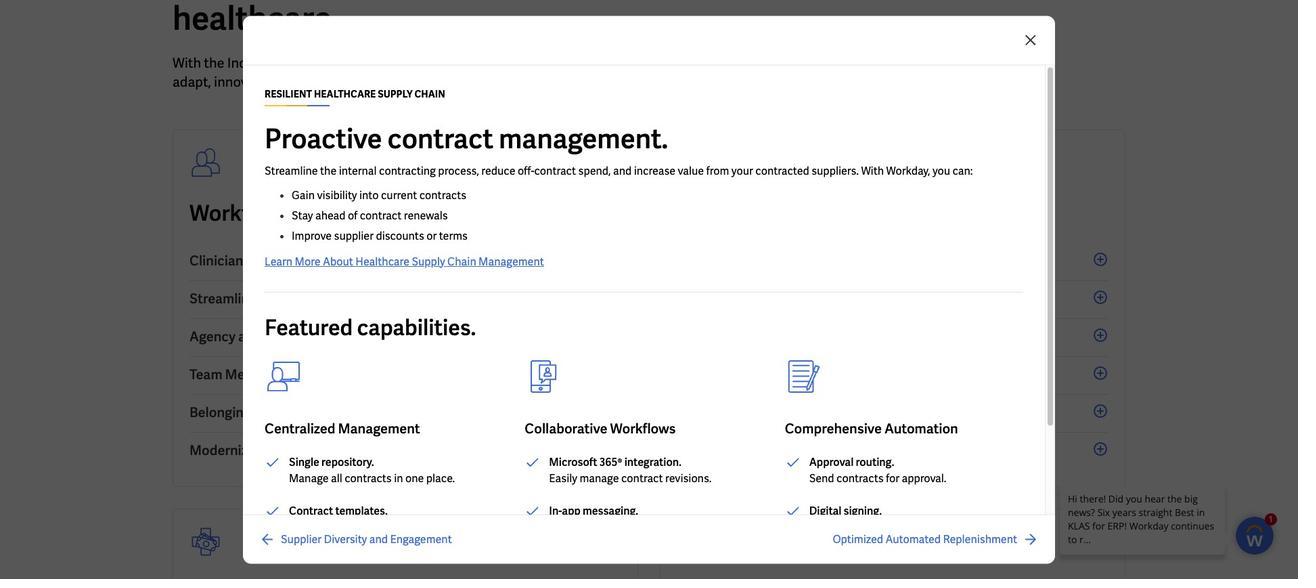 Task type: describe. For each thing, give the bounding box(es) containing it.
automation
[[885, 419, 959, 437]]

help
[[756, 54, 783, 72]]

app
[[562, 503, 581, 517]]

learn more about healthcare supply chain management
[[265, 254, 544, 268]]

contract inside microsoft 365® integration. easily manage contract revisions.
[[622, 471, 663, 485]]

integration.
[[625, 454, 682, 469]]

contract up process,
[[388, 121, 494, 156]]

digital
[[810, 503, 842, 517]]

0 horizontal spatial automated
[[743, 442, 813, 459]]

healthcare,
[[375, 54, 445, 72]]

clinician engagement and retention
[[190, 252, 413, 270]]

benefit
[[473, 54, 517, 72]]

and inside the agency and contract labor optimization "button"
[[238, 328, 262, 345]]

contracts for current
[[420, 188, 467, 202]]

future
[[367, 199, 431, 228]]

2 vertical spatial the
[[329, 199, 362, 228]]

stay
[[292, 208, 313, 222]]

health for drive
[[389, 404, 430, 421]]

supplier diversity and engagement inside proactive contract management. dialog
[[281, 532, 452, 546]]

engagement inside proactive contract management. dialog
[[390, 532, 452, 546]]

the for internal
[[320, 163, 337, 177]]

contract inside 'gain visibility into current contracts stay ahead of contract renewals improve supplier discounts or terms'
[[360, 208, 402, 222]]

supplier diversity and engagement button inside proactive contract management. dialog
[[259, 531, 452, 547]]

microsoft 365® integration. easily manage contract revisions.
[[549, 454, 712, 485]]

workforce
[[190, 199, 293, 228]]

increase
[[634, 163, 676, 177]]

can:
[[953, 163, 973, 177]]

streamlined
[[190, 290, 265, 307]]

manage
[[289, 471, 329, 485]]

365®
[[600, 454, 623, 469]]

0 vertical spatial supplier diversity and engagement button
[[677, 357, 1109, 395]]

terms
[[439, 228, 468, 242]]

optimization
[[361, 328, 441, 345]]

clinician engagement and retention button
[[190, 243, 622, 281]]

easily
[[549, 471, 578, 485]]

renewals
[[404, 208, 448, 222]]

drive
[[353, 404, 386, 421]]

belonging and diversity to drive health equity button
[[190, 395, 622, 433]]

you inside proactive contract management. dialog
[[933, 163, 951, 177]]

improve
[[292, 228, 332, 242]]

from inside proactive contract management. dialog
[[707, 163, 730, 177]]

value-driven sourcing
[[677, 290, 814, 307]]

0 vertical spatial replenishment
[[816, 442, 909, 459]]

digital signing.
[[810, 503, 882, 517]]

centralized
[[265, 419, 336, 437]]

driven
[[716, 290, 756, 307]]

reduce
[[482, 163, 516, 177]]

for for industry
[[355, 54, 372, 72]]

team member experience and well-being
[[190, 366, 443, 383]]

your inside proactive contract management. dialog
[[732, 163, 754, 177]]

belonging and diversity to drive health equity
[[190, 404, 472, 421]]

featured
[[265, 313, 353, 341]]

0 vertical spatial diversity
[[731, 366, 786, 383]]

1 horizontal spatial of
[[435, 199, 455, 228]]

while
[[361, 73, 394, 91]]

diversity inside button
[[280, 404, 335, 421]]

automated inside proactive contract management. dialog
[[886, 532, 941, 546]]

adapt,
[[173, 73, 211, 91]]

optimized automated replenishment button inside proactive contract management. dialog
[[833, 531, 1040, 547]]

featured capabilities.
[[265, 313, 476, 341]]

from inside the with the industry accelerator for healthcare, you benefit from a global ecosystem of partners to help you adapt, innovate, and scale—all while fast-tracking your digital transformation.
[[519, 54, 548, 72]]

modernized hr service delivery button
[[190, 433, 622, 470]]

streamlined recruiting and onboarding button
[[190, 281, 622, 319]]

spend,
[[579, 163, 611, 177]]

and inside clinician engagement and retention button
[[326, 252, 350, 270]]

current
[[381, 188, 417, 202]]

the for industry
[[204, 54, 225, 72]]

member
[[225, 366, 277, 383]]

management.
[[499, 121, 669, 156]]

proactive contract management. dialog
[[0, 0, 1299, 579]]

ecosystem
[[601, 54, 668, 72]]

well-
[[377, 366, 408, 383]]

for for send
[[887, 471, 900, 485]]

internal
[[339, 163, 377, 177]]

approval routing. send contracts for approval.
[[810, 454, 947, 485]]

contract inside "button"
[[264, 328, 320, 345]]

1 vertical spatial management
[[338, 419, 420, 437]]

and inside belonging and diversity to drive health equity button
[[254, 404, 277, 421]]

workday,
[[887, 163, 931, 177]]

collaborative
[[525, 419, 608, 437]]

visibility
[[317, 188, 357, 202]]

of inside the with the industry accelerator for healthcare, you benefit from a global ecosystem of partners to help you adapt, innovate, and scale—all while fast-tracking your digital transformation.
[[670, 54, 683, 72]]

revisions.
[[666, 471, 712, 485]]

routing.
[[856, 454, 895, 469]]

transformation.
[[547, 73, 642, 91]]

labor
[[322, 328, 358, 345]]

resilient
[[265, 87, 312, 100]]

health for of
[[460, 199, 526, 228]]

off-
[[518, 163, 535, 177]]

streamlined recruiting and onboarding
[[190, 290, 433, 307]]

supplier
[[334, 228, 374, 242]]

retention
[[352, 252, 413, 270]]

1 vertical spatial for
[[297, 199, 325, 228]]

place.
[[427, 471, 455, 485]]

to inside button
[[337, 404, 350, 421]]

streamline the internal contracting process, reduce off-contract spend, and increase value from your contracted suppliers. with workday, you can:
[[265, 163, 973, 177]]

centralized management
[[265, 419, 420, 437]]

optimized inside proactive contract management. dialog
[[833, 532, 884, 546]]

fast-
[[396, 73, 423, 91]]

belonging
[[190, 404, 251, 421]]

approval
[[810, 454, 854, 469]]

team
[[190, 366, 223, 383]]

contract left spend,
[[535, 163, 576, 177]]

of inside 'gain visibility into current contracts stay ahead of contract renewals improve supplier discounts or terms'
[[348, 208, 358, 222]]

value-
[[677, 290, 716, 307]]

templates.
[[335, 503, 388, 517]]

in-
[[549, 503, 562, 517]]

partners
[[685, 54, 737, 72]]

modernized
[[190, 442, 263, 459]]

scale—all
[[299, 73, 358, 91]]

learn more about healthcare supply chain management link
[[265, 254, 544, 268]]



Task type: vqa. For each thing, say whether or not it's contained in the screenshot.
'Read'
no



Task type: locate. For each thing, give the bounding box(es) containing it.
0 horizontal spatial replenishment
[[816, 442, 909, 459]]

1 horizontal spatial optimized
[[833, 532, 884, 546]]

contracted
[[756, 163, 810, 177]]

1 vertical spatial the
[[320, 163, 337, 177]]

to inside the with the industry accelerator for healthcare, you benefit from a global ecosystem of partners to help you adapt, innovate, and scale—all while fast-tracking your digital transformation.
[[740, 54, 753, 72]]

1 vertical spatial replenishment
[[944, 532, 1018, 546]]

1 horizontal spatial contracts
[[420, 188, 467, 202]]

0 horizontal spatial supplier diversity and engagement
[[281, 532, 452, 546]]

health down reduce
[[460, 199, 526, 228]]

modernized hr service delivery
[[190, 442, 386, 459]]

diversity inside proactive contract management. dialog
[[324, 532, 367, 546]]

optimized automated replenishment down the approval.
[[833, 532, 1018, 546]]

1 horizontal spatial you
[[786, 54, 808, 72]]

with inside the with the industry accelerator for healthcare, you benefit from a global ecosystem of partners to help you adapt, innovate, and scale—all while fast-tracking your digital transformation.
[[173, 54, 201, 72]]

to left drive in the left of the page
[[337, 404, 350, 421]]

of up supplier
[[348, 208, 358, 222]]

and inside the with the industry accelerator for healthcare, you benefit from a global ecosystem of partners to help you adapt, innovate, and scale—all while fast-tracking your digital transformation.
[[273, 73, 296, 91]]

0 vertical spatial supplier
[[677, 366, 729, 383]]

1 vertical spatial supplier diversity and engagement button
[[259, 531, 452, 547]]

0 horizontal spatial for
[[297, 199, 325, 228]]

and right spend,
[[614, 163, 632, 177]]

1 vertical spatial contract
[[289, 503, 333, 517]]

and up comprehensive
[[789, 366, 812, 383]]

1 horizontal spatial from
[[707, 163, 730, 177]]

contracts inside the "single repository. manage all contracts in one place."
[[345, 471, 392, 485]]

to left help
[[740, 54, 753, 72]]

1 horizontal spatial supplier
[[677, 366, 729, 383]]

and
[[273, 73, 296, 91], [614, 163, 632, 177], [326, 252, 350, 270], [334, 290, 357, 307], [238, 328, 262, 345], [351, 366, 374, 383], [789, 366, 812, 383], [254, 404, 277, 421], [370, 532, 388, 546]]

tracking
[[423, 73, 474, 91]]

for down routing.
[[887, 471, 900, 485]]

contracts down routing.
[[837, 471, 884, 485]]

microsoft
[[549, 454, 598, 469]]

of left partners
[[670, 54, 683, 72]]

automated up the send at the bottom right of the page
[[743, 442, 813, 459]]

2 horizontal spatial of
[[670, 54, 683, 72]]

0 vertical spatial the
[[204, 54, 225, 72]]

contract down into at left
[[360, 208, 402, 222]]

1 vertical spatial with
[[862, 163, 885, 177]]

agency
[[190, 328, 236, 345]]

comprehensive
[[785, 419, 882, 437]]

contract down integration.
[[622, 471, 663, 485]]

supplier diversity and engagement button up comprehensive automation
[[677, 357, 1109, 395]]

recruiting
[[267, 290, 331, 307]]

your inside the with the industry accelerator for healthcare, you benefit from a global ecosystem of partners to help you adapt, innovate, and scale—all while fast-tracking your digital transformation.
[[476, 73, 504, 91]]

1 vertical spatial supplier
[[281, 532, 322, 546]]

1 vertical spatial your
[[732, 163, 754, 177]]

0 horizontal spatial supplier diversity and engagement button
[[259, 531, 452, 547]]

all
[[331, 471, 343, 485]]

2 horizontal spatial contracts
[[837, 471, 884, 485]]

2 vertical spatial engagement
[[390, 532, 452, 546]]

capabilities.
[[357, 313, 476, 341]]

1 horizontal spatial engagement
[[390, 532, 452, 546]]

your down benefit
[[476, 73, 504, 91]]

diversity
[[731, 366, 786, 383], [280, 404, 335, 421], [324, 532, 367, 546]]

clinician
[[190, 252, 243, 270]]

2 horizontal spatial for
[[887, 471, 900, 485]]

contract inside dialog
[[289, 503, 333, 517]]

and inside "team member experience and well-being" button
[[351, 366, 374, 383]]

engagement up comprehensive automation
[[815, 366, 892, 383]]

contract down manage
[[289, 503, 333, 517]]

sourcing
[[759, 290, 814, 307]]

optimized automated replenishment inside proactive contract management. dialog
[[833, 532, 1018, 546]]

signing.
[[844, 503, 882, 517]]

0 vertical spatial optimized
[[677, 442, 741, 459]]

proactive
[[265, 121, 382, 156]]

contracting
[[379, 163, 436, 177]]

collaborative workflows
[[525, 419, 676, 437]]

1 horizontal spatial health
[[460, 199, 526, 228]]

0 vertical spatial contract
[[264, 328, 320, 345]]

streamline
[[265, 163, 318, 177]]

contracts for all
[[345, 471, 392, 485]]

and down templates.
[[370, 532, 388, 546]]

innovate,
[[214, 73, 270, 91]]

or
[[427, 228, 437, 242]]

0 vertical spatial for
[[355, 54, 372, 72]]

1 horizontal spatial automated
[[886, 532, 941, 546]]

1 horizontal spatial your
[[732, 163, 754, 177]]

and down industry
[[273, 73, 296, 91]]

the up adapt,
[[204, 54, 225, 72]]

suppliers.
[[812, 163, 859, 177]]

optimized automated replenishment up the send at the bottom right of the page
[[677, 442, 909, 459]]

1 vertical spatial health
[[389, 404, 430, 421]]

2 horizontal spatial engagement
[[815, 366, 892, 383]]

optimized automated replenishment for top optimized automated replenishment button
[[677, 442, 909, 459]]

1 vertical spatial optimized automated replenishment
[[833, 532, 1018, 546]]

0 vertical spatial with
[[173, 54, 201, 72]]

1 horizontal spatial replenishment
[[944, 532, 1018, 546]]

agency and contract labor optimization
[[190, 328, 441, 345]]

supplier diversity and engagement
[[677, 366, 892, 383], [281, 532, 452, 546]]

0 vertical spatial supplier diversity and engagement
[[677, 366, 892, 383]]

optimized automated replenishment for optimized automated replenishment button within proactive contract management. dialog
[[833, 532, 1018, 546]]

optimized automated replenishment button up the approval.
[[677, 433, 1109, 470]]

0 horizontal spatial you
[[448, 54, 470, 72]]

0 vertical spatial health
[[460, 199, 526, 228]]

engagement down one
[[390, 532, 452, 546]]

0 vertical spatial engagement
[[246, 252, 324, 270]]

1 horizontal spatial management
[[479, 254, 544, 268]]

0 vertical spatial automated
[[743, 442, 813, 459]]

from up digital
[[519, 54, 548, 72]]

0 horizontal spatial supplier
[[281, 532, 322, 546]]

supplier inside proactive contract management. dialog
[[281, 532, 322, 546]]

and inside streamlined recruiting and onboarding button
[[334, 290, 357, 307]]

0 vertical spatial to
[[740, 54, 753, 72]]

0 vertical spatial your
[[476, 73, 504, 91]]

with up adapt,
[[173, 54, 201, 72]]

1 horizontal spatial supplier diversity and engagement
[[677, 366, 892, 383]]

0 horizontal spatial your
[[476, 73, 504, 91]]

in-app messaging.
[[549, 503, 639, 517]]

supplier
[[677, 366, 729, 383], [281, 532, 322, 546]]

experience
[[280, 366, 348, 383]]

1 vertical spatial diversity
[[280, 404, 335, 421]]

1 horizontal spatial for
[[355, 54, 372, 72]]

health down "team member experience and well-being" button
[[389, 404, 430, 421]]

1 vertical spatial to
[[337, 404, 350, 421]]

the inside the with the industry accelerator for healthcare, you benefit from a global ecosystem of partners to help you adapt, innovate, and scale—all while fast-tracking your digital transformation.
[[204, 54, 225, 72]]

0 horizontal spatial with
[[173, 54, 201, 72]]

2 horizontal spatial you
[[933, 163, 951, 177]]

of up terms
[[435, 199, 455, 228]]

management right 'chain'
[[479, 254, 544, 268]]

healthcare
[[356, 254, 410, 268]]

single repository. manage all contracts in one place.
[[289, 454, 455, 485]]

being
[[408, 366, 443, 383]]

of
[[670, 54, 683, 72], [435, 199, 455, 228], [348, 208, 358, 222]]

value
[[678, 163, 704, 177]]

1 vertical spatial optimized automated replenishment button
[[833, 531, 1040, 547]]

1 vertical spatial supplier diversity and engagement
[[281, 532, 452, 546]]

resilient healthcare supply chain
[[265, 87, 445, 100]]

for up while
[[355, 54, 372, 72]]

discounts
[[376, 228, 424, 242]]

with left the workday,
[[862, 163, 885, 177]]

for inside the with the industry accelerator for healthcare, you benefit from a global ecosystem of partners to help you adapt, innovate, and scale—all while fast-tracking your digital transformation.
[[355, 54, 372, 72]]

automated
[[743, 442, 813, 459], [886, 532, 941, 546]]

contract down recruiting
[[264, 328, 320, 345]]

optimized up revisions.
[[677, 442, 741, 459]]

more
[[295, 254, 321, 268]]

about
[[323, 254, 353, 268]]

contracts down repository. on the bottom of the page
[[345, 471, 392, 485]]

1 horizontal spatial with
[[862, 163, 885, 177]]

contracts inside 'gain visibility into current contracts stay ahead of contract renewals improve supplier discounts or terms'
[[420, 188, 467, 202]]

and up featured capabilities.
[[334, 290, 357, 307]]

1 horizontal spatial to
[[740, 54, 753, 72]]

you left can:
[[933, 163, 951, 177]]

0 horizontal spatial from
[[519, 54, 548, 72]]

workforce for the future of health
[[190, 199, 526, 228]]

the inside proactive contract management. dialog
[[320, 163, 337, 177]]

team member experience and well-being button
[[190, 357, 622, 395]]

1 vertical spatial from
[[707, 163, 730, 177]]

you up tracking
[[448, 54, 470, 72]]

1 vertical spatial engagement
[[815, 366, 892, 383]]

optimized automated replenishment button
[[677, 433, 1109, 470], [833, 531, 1040, 547]]

with
[[173, 54, 201, 72], [862, 163, 885, 177]]

health inside belonging and diversity to drive health equity button
[[389, 404, 430, 421]]

0 horizontal spatial to
[[337, 404, 350, 421]]

supply
[[412, 254, 445, 268]]

healthcare
[[314, 87, 376, 100]]

and left well-
[[351, 366, 374, 383]]

optimized automated replenishment button down the approval.
[[833, 531, 1040, 547]]

you right help
[[786, 54, 808, 72]]

hr
[[266, 442, 284, 459]]

replenishment inside proactive contract management. dialog
[[944, 532, 1018, 546]]

contract templates.
[[289, 503, 388, 517]]

1 horizontal spatial supplier diversity and engagement button
[[677, 357, 1109, 395]]

the up "visibility"
[[320, 163, 337, 177]]

automated down the approval.
[[886, 532, 941, 546]]

1 vertical spatial automated
[[886, 532, 941, 546]]

2 vertical spatial for
[[887, 471, 900, 485]]

engagement down improve
[[246, 252, 324, 270]]

0 horizontal spatial contracts
[[345, 471, 392, 485]]

equity
[[433, 404, 472, 421]]

approval.
[[902, 471, 947, 485]]

ahead
[[316, 208, 346, 222]]

0 horizontal spatial engagement
[[246, 252, 324, 270]]

with inside proactive contract management. dialog
[[862, 163, 885, 177]]

supplier diversity and engagement button down templates.
[[259, 531, 452, 547]]

from
[[519, 54, 548, 72], [707, 163, 730, 177]]

accelerator
[[281, 54, 352, 72]]

contract
[[264, 328, 320, 345], [289, 503, 333, 517]]

0 vertical spatial optimized automated replenishment
[[677, 442, 909, 459]]

onboarding
[[360, 290, 433, 307]]

proactive contract management.
[[265, 121, 669, 156]]

one
[[406, 471, 424, 485]]

the up supplier
[[329, 199, 362, 228]]

1 vertical spatial optimized
[[833, 532, 884, 546]]

management up delivery
[[338, 419, 420, 437]]

agency and contract labor optimization button
[[190, 319, 622, 357]]

optimized
[[677, 442, 741, 459], [833, 532, 884, 546]]

and right agency
[[238, 328, 262, 345]]

optimized automated replenishment
[[677, 442, 909, 459], [833, 532, 1018, 546]]

for inside approval routing. send contracts for approval.
[[887, 471, 900, 485]]

0 vertical spatial optimized automated replenishment button
[[677, 433, 1109, 470]]

gain visibility into current contracts stay ahead of contract renewals improve supplier discounts or terms
[[292, 188, 468, 242]]

0 horizontal spatial health
[[389, 404, 430, 421]]

and down supplier
[[326, 252, 350, 270]]

for up improve
[[297, 199, 325, 228]]

0 horizontal spatial of
[[348, 208, 358, 222]]

contracts inside approval routing. send contracts for approval.
[[837, 471, 884, 485]]

process,
[[438, 163, 479, 177]]

0 horizontal spatial management
[[338, 419, 420, 437]]

chain
[[415, 87, 445, 100]]

contracts up renewals at the left top of page
[[420, 188, 467, 202]]

a
[[551, 54, 559, 72]]

0 horizontal spatial optimized
[[677, 442, 741, 459]]

0 vertical spatial management
[[479, 254, 544, 268]]

global
[[561, 54, 599, 72]]

send
[[810, 471, 835, 485]]

your left contracted
[[732, 163, 754, 177]]

and up hr
[[254, 404, 277, 421]]

2 vertical spatial diversity
[[324, 532, 367, 546]]

from right the value at right
[[707, 163, 730, 177]]

0 vertical spatial from
[[519, 54, 548, 72]]

learn
[[265, 254, 293, 268]]

optimized down signing. at bottom
[[833, 532, 884, 546]]



